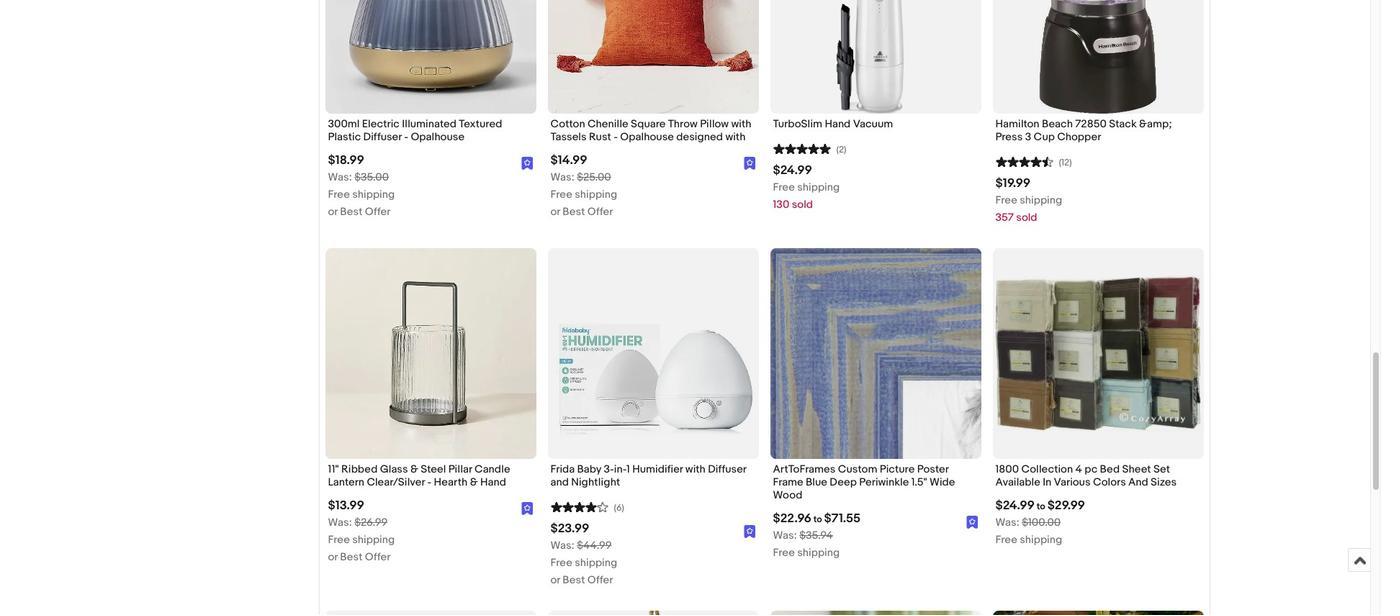 Task type: vqa. For each thing, say whether or not it's contained in the screenshot.


Task type: locate. For each thing, give the bounding box(es) containing it.
shipping down $25.00
[[575, 188, 617, 202]]

1 vertical spatial diffuser
[[708, 463, 747, 477]]

periwinkle
[[860, 476, 909, 490]]

shipping down $26.99
[[352, 534, 395, 548]]

$35.94
[[800, 530, 833, 543]]

to inside $22.96 to $71.55
[[814, 515, 822, 526]]

$24.99 for shipping
[[773, 163, 813, 178]]

was: inside was: $25.00 free shipping or best offer
[[551, 171, 575, 184]]

shipping inside $24.99 to $29.99 was: $100.00 free shipping
[[1020, 534, 1063, 548]]

or
[[328, 205, 338, 219], [551, 205, 560, 219], [328, 551, 338, 565], [551, 574, 560, 588]]

custom whiskey glass - personalized 12 oz rocks glass, old-fashioned rocks glass image
[[770, 612, 981, 616]]

was: inside was: $35.00 free shipping or best offer
[[328, 171, 352, 184]]

1
[[627, 463, 630, 477]]

2 horizontal spatial -
[[614, 130, 618, 144]]

sheet
[[1123, 463, 1152, 477]]

& left steel
[[411, 463, 418, 477]]

300ml electric illuminated textured plastic diffuser - opalhouse link
[[328, 117, 533, 148]]

blue
[[806, 476, 828, 490]]

memorial ornament - personalized in loving memory christmas ornament image
[[993, 612, 1204, 616]]

$24.99 down available
[[996, 499, 1035, 514]]

2 opalhouse from the left
[[620, 130, 674, 144]]

was: inside $24.99 to $29.99 was: $100.00 free shipping
[[996, 517, 1020, 530]]

best inside the was: $26.99 free shipping or best offer
[[340, 551, 363, 565]]

shipping down the (2) link
[[798, 181, 840, 194]]

with
[[732, 117, 752, 131], [726, 130, 746, 144], [686, 463, 706, 477]]

357
[[996, 211, 1014, 225]]

was: $44.99 free shipping or best offer
[[551, 540, 617, 588]]

shipping down $19.99
[[1020, 194, 1063, 207]]

1 horizontal spatial -
[[427, 476, 432, 490]]

1800
[[996, 463, 1019, 477]]

(2)
[[837, 144, 847, 155]]

[object undefined] image
[[744, 156, 756, 170], [521, 502, 533, 516], [521, 503, 533, 516], [966, 516, 979, 529], [744, 526, 756, 539]]

- inside cotton chenille square throw pillow with tassels rust - opalhouse designed with
[[614, 130, 618, 144]]

shipping down $100.00
[[1020, 534, 1063, 548]]

shipping down $35.94
[[798, 547, 840, 561]]

1 horizontal spatial $24.99
[[996, 499, 1035, 514]]

shipping inside was: $35.94 free shipping
[[798, 547, 840, 561]]

$24.99
[[773, 163, 813, 178], [996, 499, 1035, 514]]

0 horizontal spatial diffuser
[[363, 130, 402, 144]]

(6) link
[[551, 501, 624, 515]]

[object undefined] image for $13.99
[[521, 503, 533, 516]]

$19.99
[[996, 176, 1031, 191]]

was: $35.00 free shipping or best offer
[[328, 171, 395, 219]]

stack
[[1110, 117, 1137, 131]]

was: down $22.96
[[773, 530, 797, 543]]

best for $18.99
[[340, 205, 363, 219]]

1 horizontal spatial sold
[[1017, 211, 1038, 225]]

$24.99 inside $24.99 free shipping 130 sold
[[773, 163, 813, 178]]

chopper
[[1058, 130, 1102, 144]]

diffuser inside "300ml electric illuminated textured plastic diffuser - opalhouse"
[[363, 130, 402, 144]]

frame
[[773, 476, 804, 490]]

was:
[[328, 171, 352, 184], [551, 171, 575, 184], [328, 517, 352, 530], [996, 517, 1020, 530], [773, 530, 797, 543], [551, 540, 575, 553]]

was: down $13.99
[[328, 517, 352, 530]]

sold for $19.99
[[1017, 211, 1038, 225]]

shipping inside $24.99 free shipping 130 sold
[[798, 181, 840, 194]]

frida baby 3-in-1 humidifier with diffuser and nightlight link
[[551, 463, 756, 494]]

or inside was: $35.00 free shipping or best offer
[[328, 205, 338, 219]]

or inside was: $44.99 free shipping or best offer
[[551, 574, 560, 588]]

-
[[404, 130, 409, 144], [614, 130, 618, 144], [427, 476, 432, 490]]

0 horizontal spatial sold
[[792, 198, 813, 212]]

best inside was: $25.00 free shipping or best offer
[[563, 205, 585, 219]]

offer down $25.00
[[588, 205, 613, 219]]

4.5 out of 5 stars image
[[996, 155, 1054, 168]]

free up 357
[[996, 194, 1018, 207]]

free
[[773, 181, 795, 194], [328, 188, 350, 202], [551, 188, 573, 202], [996, 194, 1018, 207], [328, 534, 350, 548], [996, 534, 1018, 548], [773, 547, 795, 561], [551, 557, 573, 571]]

free down $22.96
[[773, 547, 795, 561]]

0 horizontal spatial opalhouse
[[411, 130, 465, 144]]

free down available
[[996, 534, 1018, 548]]

arttoframes custom picture poster frame blue deep periwinkle 1.5" wide wood image
[[770, 248, 981, 459]]

1 vertical spatial hand
[[480, 476, 506, 490]]

sold inside '$19.99 free shipping 357 sold'
[[1017, 211, 1038, 225]]

(2) link
[[773, 142, 847, 155]]

wood
[[773, 489, 803, 503]]

set
[[1154, 463, 1171, 477]]

free down $14.99
[[551, 188, 573, 202]]

cup
[[1034, 130, 1055, 144]]

1 horizontal spatial opalhouse
[[620, 130, 674, 144]]

or down $23.99
[[551, 574, 560, 588]]

$13.99
[[328, 499, 364, 514]]

or down $14.99
[[551, 205, 560, 219]]

best down $26.99
[[340, 551, 363, 565]]

was: down $18.99
[[328, 171, 352, 184]]

shipping down $44.99
[[575, 557, 617, 571]]

shipping inside was: $44.99 free shipping or best offer
[[575, 557, 617, 571]]

or down $13.99
[[328, 551, 338, 565]]

sold inside $24.99 free shipping 130 sold
[[792, 198, 813, 212]]

1 horizontal spatial diffuser
[[708, 463, 747, 477]]

to
[[1037, 502, 1046, 513], [814, 515, 822, 526]]

was: down $23.99
[[551, 540, 575, 553]]

to up $100.00
[[1037, 502, 1046, 513]]

0 vertical spatial $24.99
[[773, 163, 813, 178]]

sold
[[792, 198, 813, 212], [1017, 211, 1038, 225]]

best inside was: $35.00 free shipping or best offer
[[340, 205, 363, 219]]

$14.99
[[551, 153, 588, 168]]

was: left $100.00
[[996, 517, 1020, 530]]

free inside $24.99 to $29.99 was: $100.00 free shipping
[[996, 534, 1018, 548]]

wide
[[930, 476, 955, 490]]

shipping down $35.00
[[352, 188, 395, 202]]

hand inside 11" ribbed glass & steel pillar candle lantern clear/silver - hearth & hand
[[480, 476, 506, 490]]

0 horizontal spatial hand
[[480, 476, 506, 490]]

1 horizontal spatial hand
[[825, 117, 851, 131]]

3
[[1026, 130, 1032, 144]]

4 out of 5 stars image
[[551, 501, 608, 515]]

offer down $26.99
[[365, 551, 391, 565]]

poster
[[917, 463, 949, 477]]

free down $18.99
[[328, 188, 350, 202]]

pillow
[[700, 117, 729, 131]]

offer inside was: $44.99 free shipping or best offer
[[588, 574, 613, 588]]

to up $35.94
[[814, 515, 822, 526]]

chenille
[[588, 117, 629, 131]]

1 opalhouse from the left
[[411, 130, 465, 144]]

offer inside the was: $26.99 free shipping or best offer
[[365, 551, 391, 565]]

[object undefined] image
[[521, 156, 533, 170], [521, 157, 533, 170], [744, 157, 756, 170], [966, 515, 979, 529], [744, 525, 756, 539]]

offer
[[365, 205, 391, 219], [588, 205, 613, 219], [365, 551, 391, 565], [588, 574, 613, 588]]

and
[[1129, 476, 1149, 490]]

$19.99 free shipping 357 sold
[[996, 176, 1063, 225]]

- right electric
[[404, 130, 409, 144]]

4
[[1076, 463, 1083, 477]]

1 vertical spatial to
[[814, 515, 822, 526]]

best down $44.99
[[563, 574, 585, 588]]

offer inside was: $35.00 free shipping or best offer
[[365, 205, 391, 219]]

cotton chenille square throw pillow with tassels rust - opalhouse designed with link
[[551, 117, 756, 148]]

offer down $35.00
[[365, 205, 391, 219]]

was: inside the was: $26.99 free shipping or best offer
[[328, 517, 352, 530]]

vacuum
[[853, 117, 893, 131]]

free down $13.99
[[328, 534, 350, 548]]

1 horizontal spatial to
[[1037, 502, 1046, 513]]

press
[[996, 130, 1023, 144]]

$24.99 to $29.99 was: $100.00 free shipping
[[996, 499, 1086, 548]]

personalized-golden-doodle ornament- christmas tree ornament image
[[548, 612, 759, 616]]

to for $22.96
[[814, 515, 822, 526]]

offer inside was: $25.00 free shipping or best offer
[[588, 205, 613, 219]]

offer down $44.99
[[588, 574, 613, 588]]

11"
[[328, 463, 339, 477]]

sold for $24.99
[[792, 198, 813, 212]]

1800 collection 4 pc bed sheet set available in various colors and sizes link
[[996, 463, 1201, 494]]

cotton chenille square throw pillow with tassels rust - opalhouse designed with image
[[548, 0, 759, 113]]

best for $23.99
[[563, 574, 585, 588]]

0 horizontal spatial to
[[814, 515, 822, 526]]

best down $35.00
[[340, 205, 363, 219]]

or inside the was: $26.99 free shipping or best offer
[[328, 551, 338, 565]]

shipping inside was: $35.00 free shipping or best offer
[[352, 188, 395, 202]]

sold right 130
[[792, 198, 813, 212]]

hamilton beach 72850 stack &amp; press 3 cup chopper
[[996, 117, 1172, 144]]

1 vertical spatial $24.99
[[996, 499, 1035, 514]]

was: for $23.99
[[551, 540, 575, 553]]

free down $23.99
[[551, 557, 573, 571]]

hand up "(2)"
[[825, 117, 851, 131]]

- left 'hearth' at the left
[[427, 476, 432, 490]]

0 vertical spatial to
[[1037, 502, 1046, 513]]

with right the humidifier
[[686, 463, 706, 477]]

free inside was: $25.00 free shipping or best offer
[[551, 188, 573, 202]]

was: for $13.99
[[328, 517, 352, 530]]

frida baby 3-in-1 humidifier with diffuser and nightlight image
[[548, 248, 759, 459]]

0 vertical spatial diffuser
[[363, 130, 402, 144]]

lantern
[[328, 476, 365, 490]]

was: for $14.99
[[551, 171, 575, 184]]

was: inside was: $44.99 free shipping or best offer
[[551, 540, 575, 553]]

best for $14.99
[[563, 205, 585, 219]]

0 vertical spatial hand
[[825, 117, 851, 131]]

offer for $23.99
[[588, 574, 613, 588]]

frida baby 3-in-1 humidifier with diffuser and nightlight
[[551, 463, 747, 490]]

or inside was: $25.00 free shipping or best offer
[[551, 205, 560, 219]]

free up 130
[[773, 181, 795, 194]]

$24.99 inside $24.99 to $29.99 was: $100.00 free shipping
[[996, 499, 1035, 514]]

or down $18.99
[[328, 205, 338, 219]]

humidifier
[[633, 463, 683, 477]]

hand right pillar
[[480, 476, 506, 490]]

diffuser left frame
[[708, 463, 747, 477]]

clear/silver
[[367, 476, 425, 490]]

diffuser right "plastic"
[[363, 130, 402, 144]]

turboslim
[[773, 117, 823, 131]]

best inside was: $44.99 free shipping or best offer
[[563, 574, 585, 588]]

0 horizontal spatial $24.99
[[773, 163, 813, 178]]

offer for $13.99
[[365, 551, 391, 565]]

[object undefined] image for $23.99
[[744, 525, 756, 539]]

steel
[[421, 463, 446, 477]]

1800 collection 4 pc bed sheet set available in various colors and sizes
[[996, 463, 1177, 490]]

best down $25.00
[[563, 205, 585, 219]]

to inside $24.99 to $29.99 was: $100.00 free shipping
[[1037, 502, 1046, 513]]

diffuser
[[363, 130, 402, 144], [708, 463, 747, 477]]

- right the "rust"
[[614, 130, 618, 144]]

in
[[1043, 476, 1052, 490]]

illuminated
[[402, 117, 457, 131]]

[object undefined] image for $18.99
[[521, 156, 533, 170]]

0 horizontal spatial -
[[404, 130, 409, 144]]

opalhouse
[[411, 130, 465, 144], [620, 130, 674, 144]]

custom
[[838, 463, 878, 477]]

& right 'hearth' at the left
[[470, 476, 478, 490]]

with right pillow
[[732, 117, 752, 131]]

free inside was: $44.99 free shipping or best offer
[[551, 557, 573, 571]]

turboslim hand vacuum image
[[770, 0, 981, 113]]

$24.99 down 5 out of 5 stars image
[[773, 163, 813, 178]]

turboslim hand vacuum
[[773, 117, 893, 131]]

was: down $14.99
[[551, 171, 575, 184]]

sold right 357
[[1017, 211, 1038, 225]]



Task type: describe. For each thing, give the bounding box(es) containing it.
1 horizontal spatial &
[[470, 476, 478, 490]]

cotton chenille square throw pillow with tassels rust - opalhouse designed with
[[551, 117, 752, 144]]

or for $23.99
[[551, 574, 560, 588]]

electric
[[362, 117, 400, 131]]

$29.99
[[1048, 499, 1086, 514]]

was: $26.99 free shipping or best offer
[[328, 517, 395, 565]]

arttoframes custom picture poster frame blue deep periwinkle 1.5" wide wood
[[773, 463, 955, 503]]

and
[[551, 476, 569, 490]]

deep
[[830, 476, 857, 490]]

free inside was: $35.00 free shipping or best offer
[[328, 188, 350, 202]]

$25.00
[[577, 171, 611, 184]]

$71.55
[[824, 512, 861, 527]]

free inside $24.99 free shipping 130 sold
[[773, 181, 795, 194]]

rust
[[589, 130, 611, 144]]

(12) link
[[996, 155, 1072, 168]]

130
[[773, 198, 790, 212]]

- inside 11" ribbed glass & steel pillar candle lantern clear/silver - hearth & hand
[[427, 476, 432, 490]]

royal worcester wrendale designs all i want for christmas bauble ornament - hare image
[[325, 612, 536, 616]]

hamilton beach 72850 stack &amp; press 3 cup chopper link
[[996, 117, 1201, 148]]

$35.00
[[355, 171, 389, 184]]

square
[[631, 117, 666, 131]]

plastic
[[328, 130, 361, 144]]

- inside "300ml electric illuminated textured plastic diffuser - opalhouse"
[[404, 130, 409, 144]]

hamilton
[[996, 117, 1040, 131]]

shipping inside was: $25.00 free shipping or best offer
[[575, 188, 617, 202]]

&amp;
[[1140, 117, 1172, 131]]

textured
[[459, 117, 502, 131]]

available
[[996, 476, 1041, 490]]

turboslim hand vacuum link
[[773, 117, 979, 134]]

ribbed
[[341, 463, 378, 477]]

picture
[[880, 463, 915, 477]]

$22.96
[[773, 512, 812, 527]]

was: for $18.99
[[328, 171, 352, 184]]

offer for $18.99
[[365, 205, 391, 219]]

was: $25.00 free shipping or best offer
[[551, 171, 617, 219]]

candle
[[475, 463, 510, 477]]

various
[[1054, 476, 1091, 490]]

$100.00
[[1022, 517, 1061, 530]]

best for $13.99
[[340, 551, 363, 565]]

$26.99
[[355, 517, 388, 530]]

arttoframes
[[773, 463, 836, 477]]

hamilton beach 72850 stack & press 3 cup chopper image
[[993, 0, 1204, 113]]

(12)
[[1059, 157, 1072, 168]]

11" ribbed glass & steel pillar candle lantern clear/silver - hearth & hand image
[[325, 248, 536, 459]]

cotton
[[551, 117, 585, 131]]

[object undefined] image for $23.99
[[744, 526, 756, 539]]

beach
[[1042, 117, 1073, 131]]

$24.99 free shipping 130 sold
[[773, 163, 840, 212]]

sizes
[[1151, 476, 1177, 490]]

nightlight
[[571, 476, 620, 490]]

hand inside turboslim hand vacuum link
[[825, 117, 851, 131]]

or for $18.99
[[328, 205, 338, 219]]

$24.99 for $29.99
[[996, 499, 1035, 514]]

[object undefined] image for $22.96
[[966, 516, 979, 529]]

was: $35.94 free shipping
[[773, 530, 840, 561]]

3-
[[604, 463, 614, 477]]

[object undefined] image for $22.96
[[966, 515, 979, 529]]

$23.99
[[551, 522, 590, 537]]

opalhouse inside cotton chenille square throw pillow with tassels rust - opalhouse designed with
[[620, 130, 674, 144]]

pc
[[1085, 463, 1098, 477]]

(6)
[[614, 503, 624, 515]]

to for $24.99
[[1037, 502, 1046, 513]]

tassels
[[551, 130, 587, 144]]

300ml
[[328, 117, 360, 131]]

pillar
[[449, 463, 472, 477]]

frida
[[551, 463, 575, 477]]

shipping inside '$19.99 free shipping 357 sold'
[[1020, 194, 1063, 207]]

baby
[[577, 463, 602, 477]]

$44.99
[[577, 540, 612, 553]]

hearth
[[434, 476, 468, 490]]

opalhouse inside "300ml electric illuminated textured plastic diffuser - opalhouse"
[[411, 130, 465, 144]]

colors
[[1093, 476, 1126, 490]]

shipping inside the was: $26.99 free shipping or best offer
[[352, 534, 395, 548]]

bed
[[1100, 463, 1120, 477]]

or for $13.99
[[328, 551, 338, 565]]

or for $14.99
[[551, 205, 560, 219]]

11" ribbed glass & steel pillar candle lantern clear/silver - hearth & hand
[[328, 463, 510, 490]]

$22.96 to $71.55
[[773, 512, 861, 527]]

300ml electric illuminated textured plastic diffuser - opalhouse image
[[325, 0, 536, 113]]

designed
[[677, 130, 723, 144]]

300ml electric illuminated textured plastic diffuser - opalhouse
[[328, 117, 502, 144]]

72850
[[1076, 117, 1107, 131]]

diffuser inside frida baby 3-in-1 humidifier with diffuser and nightlight
[[708, 463, 747, 477]]

1800 collection 4 pc bed sheet set available in various colors and sizes image
[[993, 276, 1204, 432]]

with right designed
[[726, 130, 746, 144]]

arttoframes custom picture poster frame blue deep periwinkle 1.5" wide wood link
[[773, 463, 979, 507]]

free inside the was: $26.99 free shipping or best offer
[[328, 534, 350, 548]]

offer for $14.99
[[588, 205, 613, 219]]

collection
[[1022, 463, 1073, 477]]

glass
[[380, 463, 408, 477]]

1.5"
[[912, 476, 928, 490]]

$18.99
[[328, 153, 364, 168]]

11" ribbed glass & steel pillar candle lantern clear/silver - hearth & hand link
[[328, 463, 533, 494]]

with inside frida baby 3-in-1 humidifier with diffuser and nightlight
[[686, 463, 706, 477]]

in-
[[614, 463, 627, 477]]

was: inside was: $35.94 free shipping
[[773, 530, 797, 543]]

throw
[[668, 117, 698, 131]]

free inside '$19.99 free shipping 357 sold'
[[996, 194, 1018, 207]]

0 horizontal spatial &
[[411, 463, 418, 477]]

free inside was: $35.94 free shipping
[[773, 547, 795, 561]]

5 out of 5 stars image
[[773, 142, 831, 155]]



